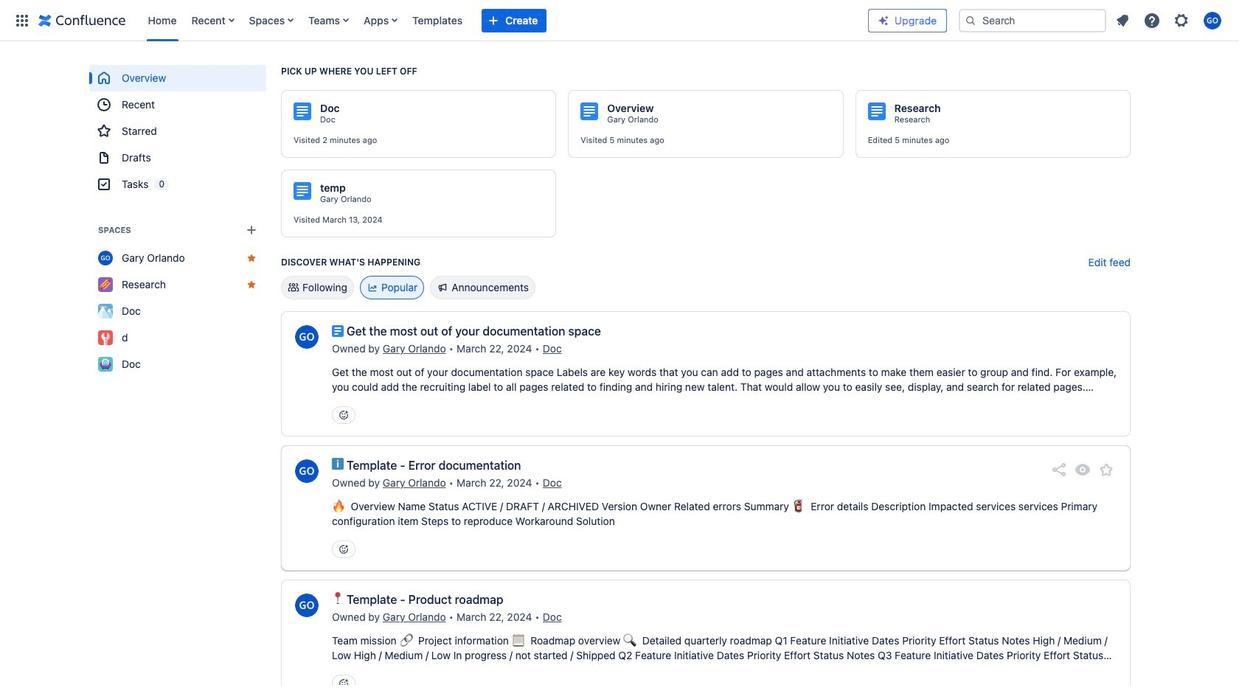 Task type: describe. For each thing, give the bounding box(es) containing it.
premium image
[[878, 14, 890, 26]]

search image
[[965, 14, 977, 26]]

list for appswitcher icon
[[141, 0, 868, 41]]

unstar this space image
[[246, 279, 257, 291]]

global element
[[9, 0, 868, 41]]

list for premium image at the right top
[[1110, 7, 1231, 34]]

share image
[[1051, 461, 1068, 479]]

:round_pushpin: image
[[332, 592, 344, 604]]

appswitcher icon image
[[13, 11, 31, 29]]

notification icon image
[[1114, 11, 1132, 29]]

2 add reaction image from the top
[[338, 678, 350, 685]]

settings icon image
[[1173, 11, 1191, 29]]

unstar this space image
[[246, 252, 257, 264]]

help icon image
[[1144, 11, 1161, 29]]

more information about gary orlando image for add reaction image
[[294, 458, 320, 485]]

unwatch image
[[1074, 461, 1092, 479]]

1 add reaction image from the top
[[338, 409, 350, 421]]

more information about gary orlando image for second add reaction icon from the bottom
[[294, 324, 320, 350]]



Task type: vqa. For each thing, say whether or not it's contained in the screenshot.
text box
no



Task type: locate. For each thing, give the bounding box(es) containing it.
more information about gary orlando image for 1st add reaction icon from the bottom
[[294, 592, 320, 619]]

0 vertical spatial more information about gary orlando image
[[294, 324, 320, 350]]

star image
[[1098, 461, 1115, 479]]

confluence image
[[38, 11, 126, 29], [38, 11, 126, 29]]

2 vertical spatial more information about gary orlando image
[[294, 592, 320, 619]]

1 vertical spatial add reaction image
[[338, 678, 350, 685]]

1 more information about gary orlando image from the top
[[294, 324, 320, 350]]

2 more information about gary orlando image from the top
[[294, 458, 320, 485]]

:round_pushpin: image
[[332, 592, 344, 604]]

:information_source: image
[[332, 458, 344, 470], [332, 458, 344, 470]]

more information about gary orlando image
[[294, 324, 320, 350], [294, 458, 320, 485], [294, 592, 320, 619]]

banner
[[0, 0, 1239, 41]]

0 horizontal spatial list
[[141, 0, 868, 41]]

1 vertical spatial more information about gary orlando image
[[294, 458, 320, 485]]

group
[[89, 65, 266, 198]]

add reaction image
[[338, 409, 350, 421], [338, 678, 350, 685]]

your profile and preferences image
[[1204, 11, 1222, 29]]

1 horizontal spatial list
[[1110, 7, 1231, 34]]

0 vertical spatial add reaction image
[[338, 409, 350, 421]]

create a space image
[[243, 221, 260, 239]]

list
[[141, 0, 868, 41], [1110, 7, 1231, 34]]

Search field
[[959, 8, 1107, 32]]

None search field
[[959, 8, 1107, 32]]

3 more information about gary orlando image from the top
[[294, 592, 320, 619]]

add reaction image
[[338, 544, 350, 556]]



